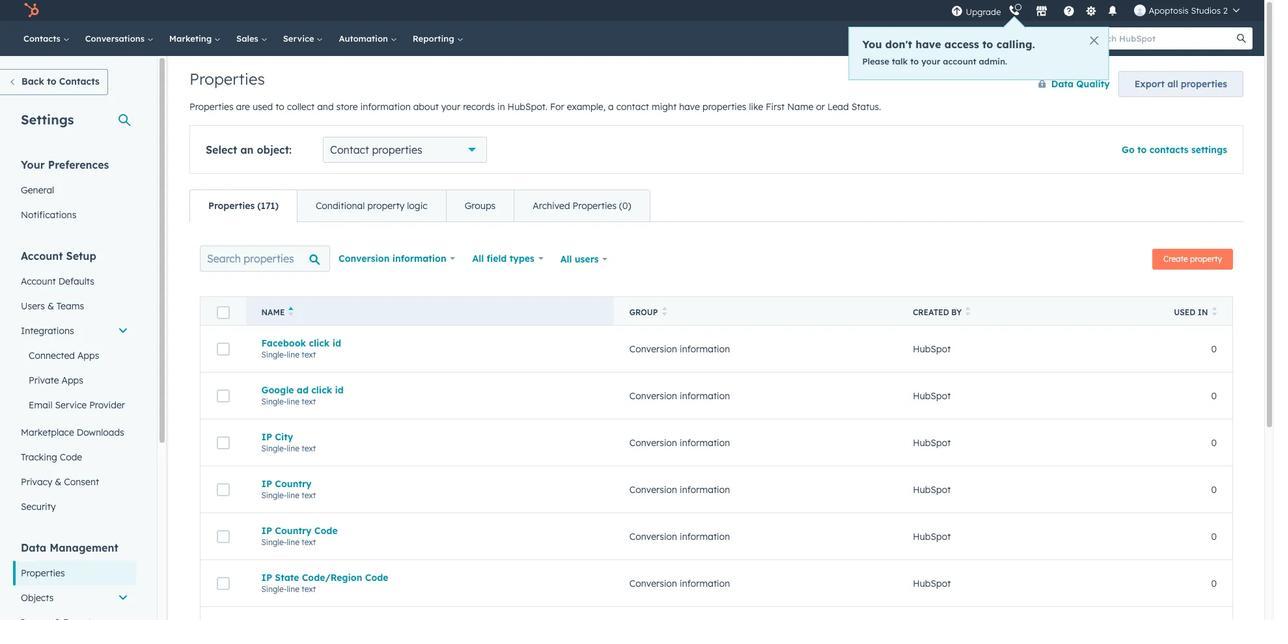 Task type: describe. For each thing, give the bounding box(es) containing it.
information for ip city
[[680, 437, 730, 448]]

data for data management
[[21, 541, 46, 554]]

private apps link
[[13, 368, 136, 393]]

single- inside facebook click id single-line text
[[262, 349, 287, 359]]

single- inside ip city single-line text
[[262, 443, 287, 453]]

text inside facebook click id single-line text
[[302, 349, 316, 359]]

email
[[29, 399, 53, 411]]

city
[[275, 431, 293, 443]]

hubspot image
[[23, 3, 39, 18]]

Search search field
[[200, 246, 330, 272]]

quality
[[1077, 78, 1111, 90]]

upgrade image
[[952, 6, 964, 17]]

export
[[1135, 78, 1165, 90]]

ascending sort. press to sort descending. image
[[289, 307, 294, 316]]

have inside you don't have access to calling. please talk to your account admin.
[[916, 38, 942, 51]]

objects button
[[13, 586, 136, 610]]

connected apps
[[29, 350, 99, 362]]

tab panel containing conversion information
[[190, 221, 1244, 620]]

example,
[[567, 101, 606, 113]]

to right back
[[47, 76, 56, 87]]

objects
[[21, 592, 54, 604]]

properties are used to collect and store information about your records in hubspot. for example, a contact might have properties like first name or lead status.
[[190, 101, 882, 113]]

ip for ip city
[[262, 431, 272, 443]]

property for create
[[1191, 254, 1223, 264]]

select an object:
[[206, 143, 292, 156]]

line inside ip state code/region code single-line text
[[287, 584, 300, 594]]

hubspot.
[[508, 101, 548, 113]]

marketing
[[169, 33, 214, 44]]

privacy & consent
[[21, 476, 99, 488]]

groups link
[[446, 190, 514, 221]]

create property button
[[1153, 249, 1234, 270]]

by
[[952, 307, 962, 317]]

in
[[498, 101, 505, 113]]

automation
[[339, 33, 391, 44]]

code inside ip country code single-line text
[[315, 525, 338, 536]]

facebook
[[262, 337, 306, 349]]

users
[[575, 253, 599, 265]]

conversations link
[[77, 21, 161, 56]]

(171)
[[258, 200, 279, 212]]

security
[[21, 501, 56, 513]]

upgrade
[[966, 6, 1002, 17]]

properties (171)
[[208, 200, 279, 212]]

text inside ip state code/region code single-line text
[[302, 584, 316, 594]]

integrations button
[[13, 319, 136, 343]]

text inside ip city single-line text
[[302, 443, 316, 453]]

0 for ip country
[[1212, 484, 1217, 495]]

apoptosis studios 2
[[1149, 5, 1229, 16]]

ascending sort. press to sort descending. element
[[289, 307, 294, 318]]

automation link
[[331, 21, 405, 56]]

contact properties
[[330, 143, 423, 156]]

conversion for ip country
[[630, 484, 678, 495]]

field
[[487, 253, 507, 264]]

country for code
[[275, 525, 312, 536]]

0 for google ad click id
[[1212, 390, 1217, 402]]

press to sort. element for used in
[[1213, 307, 1217, 318]]

service inside account setup element
[[55, 399, 87, 411]]

code inside tracking code link
[[60, 451, 82, 463]]

conversion for google ad click id
[[630, 390, 678, 402]]

access
[[945, 38, 980, 51]]

1 horizontal spatial name
[[788, 101, 814, 113]]

don't
[[886, 38, 913, 51]]

account for account setup
[[21, 249, 63, 263]]

create
[[1164, 254, 1189, 264]]

account setup element
[[13, 249, 136, 519]]

single- inside ip country single-line text
[[262, 490, 287, 500]]

tracking
[[21, 451, 57, 463]]

data for data quality
[[1052, 78, 1074, 90]]

ip country single-line text
[[262, 478, 316, 500]]

tracking code link
[[13, 445, 136, 470]]

security link
[[13, 494, 136, 519]]

management
[[50, 541, 118, 554]]

properties inside data management element
[[21, 567, 65, 579]]

id inside facebook click id single-line text
[[333, 337, 341, 349]]

click inside google ad click id single-line text
[[312, 384, 332, 396]]

users & teams
[[21, 300, 84, 312]]

properties (171) link
[[190, 190, 297, 221]]

created
[[913, 307, 950, 317]]

contact properties button
[[323, 137, 487, 163]]

tab list containing properties (171)
[[190, 190, 651, 222]]

2
[[1224, 5, 1229, 16]]

contact
[[617, 101, 649, 113]]

line inside facebook click id single-line text
[[287, 349, 300, 359]]

ip city button
[[262, 431, 599, 443]]

privacy
[[21, 476, 52, 488]]

conversion information inside 'popup button'
[[339, 253, 447, 264]]

admin.
[[979, 56, 1008, 66]]

all field types button
[[464, 246, 552, 272]]

archived
[[533, 200, 570, 212]]

properties inside button
[[1182, 78, 1228, 90]]

name button
[[246, 297, 614, 325]]

integrations
[[21, 325, 74, 337]]

calling.
[[997, 38, 1036, 51]]

line inside ip city single-line text
[[287, 443, 300, 453]]

like
[[749, 101, 764, 113]]

press to sort. image for used in
[[1213, 307, 1217, 316]]

conversion for ip country code
[[630, 531, 678, 542]]

conversion information button
[[330, 246, 464, 272]]

service link
[[275, 21, 331, 56]]

press to sort. image for created by
[[966, 307, 971, 316]]

text inside ip country code single-line text
[[302, 537, 316, 547]]

your for calling.
[[922, 56, 941, 66]]

text inside google ad click id single-line text
[[302, 396, 316, 406]]

downloads
[[77, 427, 124, 438]]

preferences
[[48, 158, 109, 171]]

general
[[21, 184, 54, 196]]

and
[[317, 101, 334, 113]]

ip for ip state code/region code
[[262, 572, 272, 583]]

properties left are
[[190, 101, 234, 113]]

settings link
[[1084, 4, 1100, 17]]

all users button
[[552, 246, 616, 273]]

conversion information for ip country code
[[630, 531, 730, 542]]

conversion information for ip country
[[630, 484, 730, 495]]

information for ip state code/region code
[[680, 577, 730, 589]]

line inside ip country code single-line text
[[287, 537, 300, 547]]

single- inside ip state code/region code single-line text
[[262, 584, 287, 594]]

conditional property logic link
[[297, 190, 446, 221]]

store
[[336, 101, 358, 113]]

about
[[413, 101, 439, 113]]

users & teams link
[[13, 294, 136, 319]]

ad
[[297, 384, 309, 396]]

used
[[1175, 307, 1196, 317]]

hubspot for ip country
[[913, 484, 951, 495]]

archived properties (0) link
[[514, 190, 650, 221]]

contacts inside back to contacts link
[[59, 76, 100, 87]]

0 for ip country code
[[1212, 531, 1217, 542]]

1 horizontal spatial properties
[[703, 101, 747, 113]]

properties left (171)
[[208, 200, 255, 212]]

line inside google ad click id single-line text
[[287, 396, 300, 406]]

account
[[943, 56, 977, 66]]

properties left (0)
[[573, 200, 617, 212]]

your preferences
[[21, 158, 109, 171]]

might
[[652, 101, 677, 113]]

code/region
[[302, 572, 362, 583]]

0 for ip state code/region code
[[1212, 577, 1217, 589]]

your
[[21, 158, 45, 171]]

account defaults link
[[13, 269, 136, 294]]

line inside ip country single-line text
[[287, 490, 300, 500]]

archived properties (0)
[[533, 200, 632, 212]]



Task type: vqa. For each thing, say whether or not it's contained in the screenshot.
tab list
yes



Task type: locate. For each thing, give the bounding box(es) containing it.
1 vertical spatial service
[[55, 399, 87, 411]]

code right code/region
[[365, 572, 389, 583]]

back to contacts link
[[0, 69, 108, 95]]

records
[[463, 101, 495, 113]]

country down ip city single-line text
[[275, 478, 312, 490]]

your left account
[[922, 56, 941, 66]]

hubspot for ip country code
[[913, 531, 951, 542]]

country inside ip country code single-line text
[[275, 525, 312, 536]]

4 line from the top
[[287, 490, 300, 500]]

0 vertical spatial apps
[[77, 350, 99, 362]]

1 horizontal spatial code
[[315, 525, 338, 536]]

data quality
[[1052, 78, 1111, 90]]

used in
[[1175, 307, 1209, 317]]

1 account from the top
[[21, 249, 63, 263]]

1 horizontal spatial your
[[922, 56, 941, 66]]

0 horizontal spatial your
[[442, 101, 461, 113]]

line down state
[[287, 584, 300, 594]]

conversion for ip city
[[630, 437, 678, 448]]

ip inside ip country code single-line text
[[262, 525, 272, 536]]

code up code/region
[[315, 525, 338, 536]]

you
[[863, 38, 882, 51]]

your for and
[[442, 101, 461, 113]]

single- down google
[[262, 396, 287, 406]]

1 vertical spatial contacts
[[59, 76, 100, 87]]

3 line from the top
[[287, 443, 300, 453]]

tab list
[[190, 190, 651, 222]]

reporting
[[413, 33, 457, 44]]

text up code/region
[[302, 537, 316, 547]]

help button
[[1059, 0, 1081, 21]]

id right ad
[[335, 384, 344, 396]]

lead
[[828, 101, 849, 113]]

account up 'users'
[[21, 276, 56, 287]]

information for ip country code
[[680, 531, 730, 542]]

& for privacy
[[55, 476, 61, 488]]

2 press to sort. image from the left
[[1213, 307, 1217, 316]]

press to sort. image
[[966, 307, 971, 316], [1213, 307, 1217, 316]]

defaults
[[58, 276, 94, 287]]

0 horizontal spatial service
[[55, 399, 87, 411]]

1 0 from the top
[[1212, 343, 1217, 355]]

& for users
[[47, 300, 54, 312]]

5 0 from the top
[[1212, 531, 1217, 542]]

state
[[275, 572, 299, 583]]

6 0 from the top
[[1212, 577, 1217, 589]]

2 press to sort. element from the left
[[966, 307, 971, 318]]

facebook click id single-line text
[[262, 337, 341, 359]]

code inside ip state code/region code single-line text
[[365, 572, 389, 583]]

text inside ip country single-line text
[[302, 490, 316, 500]]

email service provider link
[[13, 393, 136, 418]]

4 text from the top
[[302, 490, 316, 500]]

to right used
[[276, 101, 285, 113]]

properties inside popup button
[[372, 143, 423, 156]]

conversion information for facebook click id
[[630, 343, 730, 355]]

press to sort. element right by at the right
[[966, 307, 971, 318]]

properties up objects
[[21, 567, 65, 579]]

go
[[1122, 144, 1135, 156]]

groups
[[465, 200, 496, 212]]

3 single- from the top
[[262, 443, 287, 453]]

id right the facebook
[[333, 337, 341, 349]]

help image
[[1064, 6, 1076, 18]]

5 text from the top
[[302, 537, 316, 547]]

2 0 from the top
[[1212, 390, 1217, 402]]

export all properties button
[[1119, 71, 1244, 97]]

apps down integrations button
[[77, 350, 99, 362]]

service right sales link
[[283, 33, 317, 44]]

0 vertical spatial have
[[916, 38, 942, 51]]

1 vertical spatial data
[[21, 541, 46, 554]]

information for google ad click id
[[680, 390, 730, 402]]

types
[[510, 253, 535, 264]]

text up ip country code single-line text
[[302, 490, 316, 500]]

1 horizontal spatial press to sort. image
[[1213, 307, 1217, 316]]

0 vertical spatial service
[[283, 33, 317, 44]]

you don't have access to calling. please talk to your account admin.
[[863, 38, 1036, 66]]

used
[[253, 101, 273, 113]]

4 0 from the top
[[1212, 484, 1217, 495]]

status.
[[852, 101, 882, 113]]

5 single- from the top
[[262, 537, 287, 547]]

press to sort. image inside created by button
[[966, 307, 971, 316]]

ip inside ip city single-line text
[[262, 431, 272, 443]]

google ad click id single-line text
[[262, 384, 344, 406]]

1 horizontal spatial property
[[1191, 254, 1223, 264]]

properties left like
[[703, 101, 747, 113]]

ip
[[262, 431, 272, 443], [262, 478, 272, 490], [262, 525, 272, 536], [262, 572, 272, 583]]

click inside facebook click id single-line text
[[309, 337, 330, 349]]

single- up ip country code single-line text
[[262, 490, 287, 500]]

line up ip country code single-line text
[[287, 490, 300, 500]]

talk
[[892, 56, 908, 66]]

1 hubspot from the top
[[913, 343, 951, 355]]

service inside 'link'
[[283, 33, 317, 44]]

6 single- from the top
[[262, 584, 287, 594]]

search image
[[1238, 34, 1247, 43]]

0 horizontal spatial all
[[473, 253, 484, 264]]

2 account from the top
[[21, 276, 56, 287]]

0 vertical spatial property
[[368, 200, 405, 212]]

to right talk
[[911, 56, 919, 66]]

0 horizontal spatial have
[[680, 101, 700, 113]]

your inside you don't have access to calling. please talk to your account admin.
[[922, 56, 941, 66]]

conversion for facebook click id
[[630, 343, 678, 355]]

teams
[[57, 300, 84, 312]]

2 vertical spatial code
[[365, 572, 389, 583]]

0 horizontal spatial properties
[[372, 143, 423, 156]]

search button
[[1231, 27, 1253, 50]]

properties
[[1182, 78, 1228, 90], [703, 101, 747, 113], [372, 143, 423, 156]]

contacts right back
[[59, 76, 100, 87]]

1 single- from the top
[[262, 349, 287, 359]]

ip down ip city single-line text
[[262, 478, 272, 490]]

account defaults
[[21, 276, 94, 287]]

single- inside ip country code single-line text
[[262, 537, 287, 547]]

text down code/region
[[302, 584, 316, 594]]

conditional property logic
[[316, 200, 428, 212]]

0 horizontal spatial code
[[60, 451, 82, 463]]

property inside create property button
[[1191, 254, 1223, 264]]

property right 'create'
[[1191, 254, 1223, 264]]

hubspot for google ad click id
[[913, 390, 951, 402]]

country inside ip country single-line text
[[275, 478, 312, 490]]

settings image
[[1086, 6, 1098, 17]]

1 vertical spatial click
[[312, 384, 332, 396]]

1 line from the top
[[287, 349, 300, 359]]

0 horizontal spatial press to sort. element
[[662, 307, 667, 318]]

press to sort. image right by at the right
[[966, 307, 971, 316]]

apps for connected apps
[[77, 350, 99, 362]]

property for conditional
[[368, 200, 405, 212]]

or
[[817, 101, 825, 113]]

conversion information for ip state code/region code
[[630, 577, 730, 589]]

property left logic
[[368, 200, 405, 212]]

0 vertical spatial your
[[922, 56, 941, 66]]

please
[[863, 56, 890, 66]]

1 vertical spatial id
[[335, 384, 344, 396]]

conversion for ip state code/region code
[[630, 577, 678, 589]]

2 horizontal spatial code
[[365, 572, 389, 583]]

single- down city
[[262, 443, 287, 453]]

1 press to sort. element from the left
[[662, 307, 667, 318]]

press to sort. element
[[662, 307, 667, 318], [966, 307, 971, 318], [1213, 307, 1217, 318]]

select
[[206, 143, 237, 156]]

single- down state
[[262, 584, 287, 594]]

0 for ip city
[[1212, 437, 1217, 448]]

text
[[302, 349, 316, 359], [302, 396, 316, 406], [302, 443, 316, 453], [302, 490, 316, 500], [302, 537, 316, 547], [302, 584, 316, 594]]

line down ad
[[287, 396, 300, 406]]

all inside popup button
[[473, 253, 484, 264]]

conditional
[[316, 200, 365, 212]]

information inside 'popup button'
[[393, 253, 447, 264]]

line down city
[[287, 443, 300, 453]]

marketplace
[[21, 427, 74, 438]]

line
[[287, 349, 300, 359], [287, 396, 300, 406], [287, 443, 300, 453], [287, 490, 300, 500], [287, 537, 300, 547], [287, 584, 300, 594]]

contacts
[[1150, 144, 1189, 156]]

back to contacts
[[21, 76, 100, 87]]

private
[[29, 375, 59, 386]]

1 vertical spatial your
[[442, 101, 461, 113]]

6 hubspot from the top
[[913, 577, 951, 589]]

conversion information for google ad click id
[[630, 390, 730, 402]]

& right 'users'
[[47, 300, 54, 312]]

data inside button
[[1052, 78, 1074, 90]]

account for account defaults
[[21, 276, 56, 287]]

your right about on the left top of page
[[442, 101, 461, 113]]

hubspot for ip city
[[913, 437, 951, 448]]

single- down the facebook
[[262, 349, 287, 359]]

ip country button
[[262, 478, 599, 490]]

settings
[[1192, 144, 1228, 156]]

all
[[473, 253, 484, 264], [561, 253, 572, 265]]

2 single- from the top
[[262, 396, 287, 406]]

all for all field types
[[473, 253, 484, 264]]

0 for facebook click id
[[1212, 343, 1217, 355]]

to
[[983, 38, 994, 51], [911, 56, 919, 66], [47, 76, 56, 87], [276, 101, 285, 113], [1138, 144, 1147, 156]]

ip for ip country
[[262, 478, 272, 490]]

calling icon image
[[1009, 5, 1021, 17]]

3 0 from the top
[[1212, 437, 1217, 448]]

properties up are
[[190, 69, 265, 89]]

2 horizontal spatial press to sort. element
[[1213, 307, 1217, 318]]

setup
[[66, 249, 96, 263]]

1 horizontal spatial &
[[55, 476, 61, 488]]

all for all users
[[561, 253, 572, 265]]

3 press to sort. element from the left
[[1213, 307, 1217, 318]]

reporting link
[[405, 21, 471, 56]]

2 text from the top
[[302, 396, 316, 406]]

press to sort. element right in
[[1213, 307, 1217, 318]]

0 vertical spatial account
[[21, 249, 63, 263]]

line up state
[[287, 537, 300, 547]]

0 horizontal spatial data
[[21, 541, 46, 554]]

id inside google ad click id single-line text
[[335, 384, 344, 396]]

data management element
[[13, 541, 136, 620]]

account setup
[[21, 249, 96, 263]]

text down ad
[[302, 396, 316, 406]]

information for facebook click id
[[680, 343, 730, 355]]

google
[[262, 384, 294, 396]]

data quality button
[[1025, 71, 1111, 97]]

information for ip country
[[680, 484, 730, 495]]

ip inside ip country single-line text
[[262, 478, 272, 490]]

data left the quality
[[1052, 78, 1074, 90]]

press to sort. element inside group button
[[662, 307, 667, 318]]

1 horizontal spatial press to sort. element
[[966, 307, 971, 318]]

first
[[766, 101, 785, 113]]

collect
[[287, 101, 315, 113]]

name
[[788, 101, 814, 113], [262, 307, 285, 317]]

5 line from the top
[[287, 537, 300, 547]]

service
[[283, 33, 317, 44], [55, 399, 87, 411]]

4 hubspot from the top
[[913, 484, 951, 495]]

0 vertical spatial &
[[47, 300, 54, 312]]

1 vertical spatial account
[[21, 276, 56, 287]]

1 vertical spatial country
[[275, 525, 312, 536]]

3 ip from the top
[[262, 525, 272, 536]]

0 vertical spatial name
[[788, 101, 814, 113]]

press to sort. element inside used in button
[[1213, 307, 1217, 318]]

0 vertical spatial id
[[333, 337, 341, 349]]

press to sort. element for created by
[[966, 307, 971, 318]]

all left field
[[473, 253, 484, 264]]

tab panel
[[190, 221, 1244, 620]]

google ad click id button
[[262, 384, 599, 396]]

code down marketplace downloads
[[60, 451, 82, 463]]

ip left state
[[262, 572, 272, 583]]

contacts down hubspot link
[[23, 33, 63, 44]]

you don't have access to calling. menu
[[849, 0, 1249, 80]]

line down the facebook
[[287, 349, 300, 359]]

name left 'or'
[[788, 101, 814, 113]]

your preferences element
[[13, 158, 136, 227]]

(0)
[[620, 200, 632, 212]]

0 vertical spatial code
[[60, 451, 82, 463]]

ip country code single-line text
[[262, 525, 338, 547]]

have right might
[[680, 101, 700, 113]]

ip for ip country code
[[262, 525, 272, 536]]

press to sort. element inside created by button
[[966, 307, 971, 318]]

3 hubspot from the top
[[913, 437, 951, 448]]

all left users
[[561, 253, 572, 265]]

1 horizontal spatial data
[[1052, 78, 1074, 90]]

general link
[[13, 178, 136, 203]]

ip left city
[[262, 431, 272, 443]]

press to sort. image right in
[[1213, 307, 1217, 316]]

connected
[[29, 350, 75, 362]]

object:
[[257, 143, 292, 156]]

hubspot for ip state code/region code
[[913, 577, 951, 589]]

0 horizontal spatial name
[[262, 307, 285, 317]]

1 horizontal spatial service
[[283, 33, 317, 44]]

ip state code/region code button
[[262, 572, 599, 583]]

2 hubspot from the top
[[913, 390, 951, 402]]

country down ip country single-line text
[[275, 525, 312, 536]]

0 vertical spatial contacts
[[23, 33, 63, 44]]

0 vertical spatial properties
[[1182, 78, 1228, 90]]

2 line from the top
[[287, 396, 300, 406]]

6 text from the top
[[302, 584, 316, 594]]

country for single-
[[275, 478, 312, 490]]

facebook click id button
[[262, 337, 599, 349]]

to up "admin."
[[983, 38, 994, 51]]

0 horizontal spatial press to sort. image
[[966, 307, 971, 316]]

1 horizontal spatial all
[[561, 253, 572, 265]]

to right go
[[1138, 144, 1147, 156]]

1 horizontal spatial have
[[916, 38, 942, 51]]

contact
[[330, 143, 369, 156]]

6 line from the top
[[287, 584, 300, 594]]

5 hubspot from the top
[[913, 531, 951, 542]]

3 text from the top
[[302, 443, 316, 453]]

apps up email service provider link at the left of the page
[[62, 375, 83, 386]]

0 vertical spatial click
[[309, 337, 330, 349]]

tara schultz image
[[1135, 5, 1147, 16]]

properties link
[[13, 561, 136, 586]]

& right privacy
[[55, 476, 61, 488]]

property inside conditional property logic link
[[368, 200, 405, 212]]

group
[[630, 307, 658, 317]]

data
[[1052, 78, 1074, 90], [21, 541, 46, 554]]

1 vertical spatial property
[[1191, 254, 1223, 264]]

single- up state
[[262, 537, 287, 547]]

press to sort. image
[[662, 307, 667, 316]]

1 text from the top
[[302, 349, 316, 359]]

name inside button
[[262, 307, 285, 317]]

0 horizontal spatial property
[[368, 200, 405, 212]]

1 vertical spatial name
[[262, 307, 285, 317]]

ip inside ip state code/region code single-line text
[[262, 572, 272, 583]]

marketplaces image
[[1037, 6, 1048, 18]]

conversion information
[[339, 253, 447, 264], [630, 343, 730, 355], [630, 390, 730, 402], [630, 437, 730, 448], [630, 484, 730, 495], [630, 531, 730, 542], [630, 577, 730, 589]]

1 country from the top
[[275, 478, 312, 490]]

notifications image
[[1108, 6, 1119, 18]]

0 horizontal spatial &
[[47, 300, 54, 312]]

single- inside google ad click id single-line text
[[262, 396, 287, 406]]

press to sort. element for group
[[662, 307, 667, 318]]

conversations
[[85, 33, 147, 44]]

1 vertical spatial apps
[[62, 375, 83, 386]]

press to sort. image inside used in button
[[1213, 307, 1217, 316]]

information
[[361, 101, 411, 113], [393, 253, 447, 264], [680, 343, 730, 355], [680, 390, 730, 402], [680, 437, 730, 448], [680, 484, 730, 495], [680, 531, 730, 542], [680, 577, 730, 589]]

1 vertical spatial &
[[55, 476, 61, 488]]

data down security
[[21, 541, 46, 554]]

all inside popup button
[[561, 253, 572, 265]]

name left ascending sort. press to sort descending. element in the left of the page
[[262, 307, 285, 317]]

apoptosis studios 2 button
[[1127, 0, 1248, 21]]

service down private apps link
[[55, 399, 87, 411]]

properties right contact
[[372, 143, 423, 156]]

hubspot for facebook click id
[[913, 343, 951, 355]]

4 single- from the top
[[262, 490, 287, 500]]

conversion
[[339, 253, 390, 264], [630, 343, 678, 355], [630, 390, 678, 402], [630, 437, 678, 448], [630, 484, 678, 495], [630, 531, 678, 542], [630, 577, 678, 589]]

conversion information for ip city
[[630, 437, 730, 448]]

2 ip from the top
[[262, 478, 272, 490]]

4 ip from the top
[[262, 572, 272, 583]]

text up ip country single-line text
[[302, 443, 316, 453]]

1 vertical spatial have
[[680, 101, 700, 113]]

0 vertical spatial data
[[1052, 78, 1074, 90]]

2 country from the top
[[275, 525, 312, 536]]

consent
[[64, 476, 99, 488]]

settings
[[21, 111, 74, 128]]

ip country code button
[[262, 525, 599, 536]]

properties right all
[[1182, 78, 1228, 90]]

click right the facebook
[[309, 337, 330, 349]]

have right don't
[[916, 38, 942, 51]]

1 vertical spatial properties
[[703, 101, 747, 113]]

Search HubSpot search field
[[1082, 27, 1242, 50]]

conversion inside 'popup button'
[[339, 253, 390, 264]]

1 ip from the top
[[262, 431, 272, 443]]

1 vertical spatial code
[[315, 525, 338, 536]]

press to sort. element right group
[[662, 307, 667, 318]]

2 vertical spatial properties
[[372, 143, 423, 156]]

ip state code/region code single-line text
[[262, 572, 389, 594]]

click right ad
[[312, 384, 332, 396]]

ip down ip country single-line text
[[262, 525, 272, 536]]

2 horizontal spatial properties
[[1182, 78, 1228, 90]]

apps for private apps
[[62, 375, 83, 386]]

1 press to sort. image from the left
[[966, 307, 971, 316]]

hubspot link
[[16, 3, 49, 18]]

account up account defaults
[[21, 249, 63, 263]]

0
[[1212, 343, 1217, 355], [1212, 390, 1217, 402], [1212, 437, 1217, 448], [1212, 484, 1217, 495], [1212, 531, 1217, 542], [1212, 577, 1217, 589]]

0 vertical spatial country
[[275, 478, 312, 490]]

text down the facebook
[[302, 349, 316, 359]]



